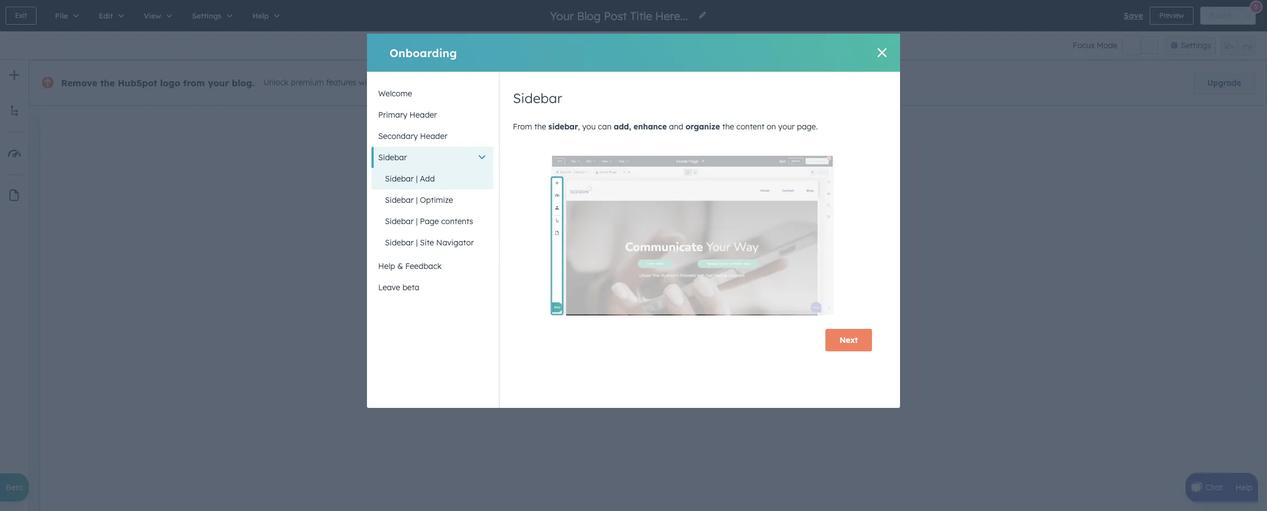 Task type: vqa. For each thing, say whether or not it's contained in the screenshot.
SUITE
yes



Task type: locate. For each thing, give the bounding box(es) containing it.
upgrade link
[[1193, 72, 1255, 94]]

close image
[[878, 48, 887, 57]]

remove the hubspot logo from your blog.
[[61, 77, 254, 89]]

| inside sidebar | optimize button
[[416, 195, 418, 205]]

primary
[[378, 110, 407, 120]]

1 horizontal spatial help
[[1236, 483, 1253, 493]]

your right the from
[[208, 77, 229, 89]]

0 vertical spatial header
[[410, 110, 437, 120]]

the for sidebar
[[534, 122, 546, 132]]

leave
[[378, 283, 400, 293]]

focus mode
[[1073, 40, 1118, 51]]

sidebar | page contents button
[[372, 211, 493, 232]]

your inside sidebar dialog
[[778, 122, 795, 132]]

sidebar | optimize
[[385, 195, 453, 205]]

header up secondary header button
[[410, 110, 437, 120]]

welcome button
[[372, 83, 493, 104]]

sidebar left add
[[385, 174, 414, 184]]

0 vertical spatial help
[[378, 262, 395, 272]]

help left &
[[378, 262, 395, 272]]

sidebar down sidebar | add at the left of page
[[385, 195, 414, 205]]

preview button
[[1150, 7, 1194, 25]]

sidebar down secondary
[[378, 153, 407, 163]]

on
[[767, 122, 776, 132]]

help & feedback button
[[372, 256, 493, 277]]

navigator
[[436, 238, 474, 248]]

1 horizontal spatial the
[[534, 122, 546, 132]]

|
[[416, 174, 418, 184], [416, 195, 418, 205], [416, 217, 418, 227], [416, 238, 418, 248]]

sidebar inside sidebar | optimize button
[[385, 195, 414, 205]]

page
[[420, 217, 439, 227]]

group
[[1221, 36, 1256, 55]]

header
[[410, 110, 437, 120], [420, 131, 447, 141]]

optimize
[[420, 195, 453, 205]]

starter.
[[417, 78, 444, 88]]

| left site
[[416, 238, 418, 248]]

| inside sidebar | add button
[[416, 174, 418, 184]]

None field
[[549, 8, 691, 23]]

| inside sidebar | site navigator button
[[416, 238, 418, 248]]

leave beta button
[[372, 277, 493, 299]]

sidebar
[[548, 122, 578, 132]]

features
[[326, 78, 357, 88]]

and
[[669, 122, 683, 132]]

sidebar inside sidebar | site navigator button
[[385, 238, 414, 248]]

publish
[[1210, 11, 1232, 20]]

the right remove on the left top
[[100, 77, 115, 89]]

publish group
[[1200, 7, 1256, 25]]

beta
[[6, 483, 23, 493]]

from
[[513, 122, 532, 132]]

sidebar up &
[[385, 238, 414, 248]]

secondary header button
[[372, 126, 493, 147]]

1 vertical spatial help
[[1236, 483, 1253, 493]]

1 | from the top
[[416, 174, 418, 184]]

mode
[[1097, 40, 1118, 51]]

the right from
[[534, 122, 546, 132]]

0 horizontal spatial help
[[378, 262, 395, 272]]

exit link
[[6, 7, 37, 25]]

save button
[[1124, 9, 1143, 22]]

save
[[1124, 11, 1143, 21]]

sidebar inside sidebar | add button
[[385, 174, 414, 184]]

| inside sidebar | page contents button
[[416, 217, 418, 227]]

preview
[[1159, 11, 1184, 20]]

sidebar for sidebar | add
[[385, 174, 414, 184]]

header inside button
[[420, 131, 447, 141]]

sidebar | add button
[[372, 168, 493, 190]]

0 vertical spatial your
[[208, 77, 229, 89]]

suite
[[396, 78, 415, 88]]

2 | from the top
[[416, 195, 418, 205]]

4 | from the top
[[416, 238, 418, 248]]

premium
[[291, 78, 324, 88]]

help inside button
[[378, 262, 395, 272]]

sidebar | page contents
[[385, 217, 473, 227]]

feedback
[[405, 262, 442, 272]]

sidebar for sidebar | page contents
[[385, 217, 414, 227]]

your
[[208, 77, 229, 89], [778, 122, 795, 132]]

0 horizontal spatial the
[[100, 77, 115, 89]]

1 vertical spatial header
[[420, 131, 447, 141]]

| left "optimize"
[[416, 195, 418, 205]]

1 vertical spatial your
[[778, 122, 795, 132]]

| left add
[[416, 174, 418, 184]]

your right on
[[778, 122, 795, 132]]

header inside button
[[410, 110, 437, 120]]

sidebar inside the sidebar button
[[378, 153, 407, 163]]

sidebar up from
[[513, 90, 562, 107]]

crm
[[376, 78, 394, 88]]

| left page
[[416, 217, 418, 227]]

sidebar inside sidebar | page contents button
[[385, 217, 414, 227]]

sidebar down sidebar | optimize
[[385, 217, 414, 227]]

you
[[582, 122, 596, 132]]

sidebar dialog
[[367, 34, 900, 409]]

1 horizontal spatial your
[[778, 122, 795, 132]]

sidebar for sidebar | site navigator
[[385, 238, 414, 248]]

sidebar
[[513, 90, 562, 107], [378, 153, 407, 163], [385, 174, 414, 184], [385, 195, 414, 205], [385, 217, 414, 227], [385, 238, 414, 248]]

secondary
[[378, 131, 418, 141]]

chat
[[1206, 483, 1223, 493]]

secondary header
[[378, 131, 447, 141]]

from
[[183, 77, 205, 89]]

help right chat
[[1236, 483, 1253, 493]]

the left "content"
[[722, 122, 734, 132]]

help & feedback
[[378, 262, 442, 272]]

remove
[[61, 77, 97, 89]]

help
[[378, 262, 395, 272], [1236, 483, 1253, 493]]

welcome
[[378, 89, 412, 99]]

header for primary header
[[410, 110, 437, 120]]

focus mode element
[[1122, 36, 1158, 54]]

the
[[100, 77, 115, 89], [534, 122, 546, 132], [722, 122, 734, 132]]

3 | from the top
[[416, 217, 418, 227]]

header up the sidebar button
[[420, 131, 447, 141]]

0 horizontal spatial your
[[208, 77, 229, 89]]

unlock premium features with crm suite starter.
[[263, 78, 444, 88]]



Task type: describe. For each thing, give the bounding box(es) containing it.
hubspot
[[118, 77, 157, 89]]

| for add
[[416, 174, 418, 184]]

settings button
[[1165, 36, 1216, 55]]

sidebar | site navigator
[[385, 238, 474, 248]]

primary header button
[[372, 104, 493, 126]]

enhance
[[634, 122, 667, 132]]

leave beta
[[378, 283, 420, 293]]

header for secondary header
[[420, 131, 447, 141]]

next button
[[826, 329, 872, 352]]

page.
[[797, 122, 818, 132]]

can
[[598, 122, 612, 132]]

from the sidebar , you can add, enhance and organize the content on your page.
[[513, 122, 818, 132]]

sidebar | add
[[385, 174, 435, 184]]

publish button
[[1200, 7, 1242, 25]]

organize
[[686, 122, 720, 132]]

onboarding
[[389, 46, 457, 60]]

beta button
[[0, 474, 29, 502]]

&
[[397, 262, 403, 272]]

unlock
[[263, 78, 289, 88]]

content
[[736, 122, 765, 132]]

| for page
[[416, 217, 418, 227]]

2 horizontal spatial the
[[722, 122, 734, 132]]

with
[[359, 78, 374, 88]]

sidebar button
[[372, 147, 493, 168]]

add,
[[614, 122, 631, 132]]

upgrade
[[1208, 78, 1241, 88]]

sidebar | optimize button
[[372, 190, 493, 211]]

5
[[1254, 3, 1258, 10]]

contents
[[441, 217, 473, 227]]

the for hubspot
[[100, 77, 115, 89]]

site
[[420, 238, 434, 248]]

,
[[578, 122, 580, 132]]

blog.
[[232, 77, 254, 89]]

help for help
[[1236, 483, 1253, 493]]

help for help & feedback
[[378, 262, 395, 272]]

logo
[[160, 77, 180, 89]]

focus
[[1073, 40, 1095, 51]]

primary header
[[378, 110, 437, 120]]

settings
[[1181, 40, 1211, 51]]

sidebar | site navigator button
[[372, 232, 493, 254]]

| for site
[[416, 238, 418, 248]]

exit
[[15, 11, 27, 20]]

add
[[420, 174, 435, 184]]

beta
[[402, 283, 420, 293]]

| for optimize
[[416, 195, 418, 205]]

sidebar for sidebar | optimize
[[385, 195, 414, 205]]

next
[[840, 336, 858, 346]]



